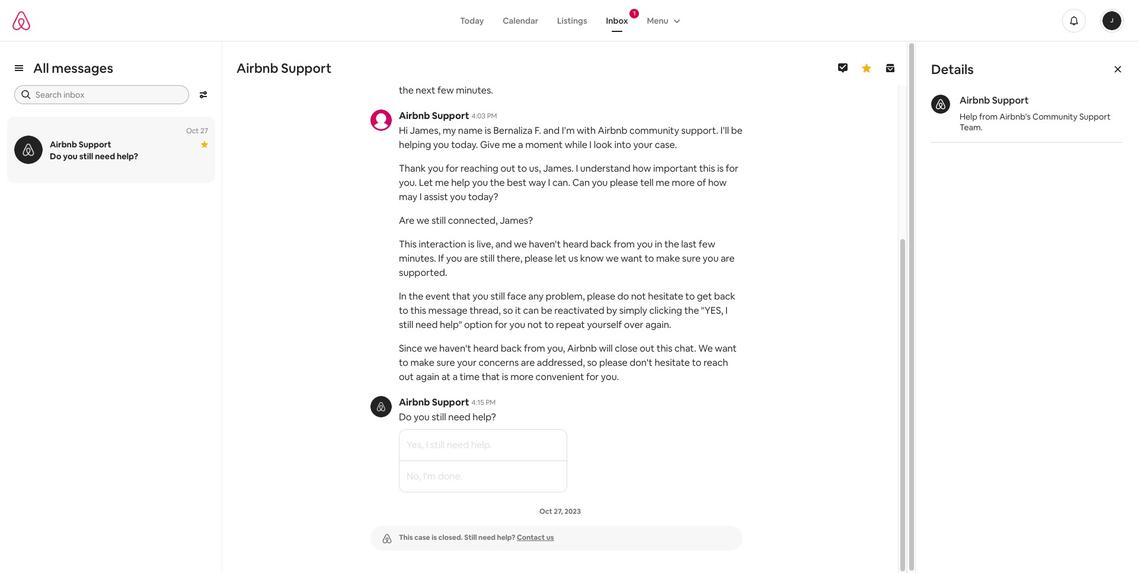Task type: vqa. For each thing, say whether or not it's contained in the screenshot.
Hosted
no



Task type: locate. For each thing, give the bounding box(es) containing it.
heard up let at the top left
[[563, 238, 588, 251]]

can left 'expect'
[[539, 70, 555, 82]]

0 vertical spatial airbnb support
[[237, 60, 332, 76]]

pm for 4:15 pm
[[486, 398, 496, 408]]

1 vertical spatial can
[[523, 305, 539, 317]]

this down are
[[399, 238, 417, 251]]

0 vertical spatial do you still need help?
[[50, 151, 138, 162]]

0 vertical spatial your
[[447, 70, 466, 82]]

is inside this interaction is live, and we haven't heard back  from you in the last few minutes. if you are still there, please let us know we want to make sure you are supported.
[[468, 238, 475, 251]]

0 vertical spatial you.
[[399, 177, 417, 189]]

1 vertical spatial hesitate
[[655, 357, 690, 369]]

more down important at top
[[672, 177, 695, 189]]

0 vertical spatial back
[[590, 238, 612, 251]]

airbnb support help from airbnb's community support team.
[[960, 94, 1111, 133]]

1 horizontal spatial us
[[568, 253, 578, 265]]

make inside since we haven't heard back from you, airbnb will close out this chat. we want to make sure your concerns are addressed, so please don't hesitate to reach out again at a time that is more convenient for you.
[[410, 357, 434, 369]]

any
[[528, 290, 544, 303]]

listings
[[557, 15, 587, 26]]

1 horizontal spatial help?
[[473, 411, 496, 424]]

0 horizontal spatial us
[[546, 533, 554, 543]]

to inside this interaction is live, and we haven't heard back  from you in the last few minutes. if you are still there, please let us know we want to make sure you are supported.
[[645, 253, 654, 265]]

1 vertical spatial oct
[[539, 507, 552, 517]]

oct left 27,
[[539, 507, 552, 517]]

a
[[590, 70, 595, 82], [518, 139, 523, 151], [453, 371, 458, 384]]

hesitate down the 'chat.' at the right bottom of page
[[655, 357, 690, 369]]

want inside since we haven't heard back from you, airbnb will close out this chat. we want to make sure your concerns are addressed, so please don't hesitate to reach out again at a time that is more convenient for you.
[[715, 343, 737, 355]]

for down thread,
[[495, 319, 507, 331]]

are up ""yes," at bottom right
[[721, 253, 735, 265]]

out left again
[[399, 371, 414, 384]]

minutes. up supported.
[[399, 253, 436, 265]]

to left 'us,'
[[518, 162, 527, 175]]

1 horizontal spatial do you still need help?
[[399, 411, 496, 424]]

can right "it" at the left of the page
[[523, 305, 539, 317]]

2 horizontal spatial help?
[[497, 533, 515, 543]]

for inside since we haven't heard back from you, airbnb will close out this chat. we want to make sure your concerns are addressed, so please don't hesitate to reach out again at a time that is more convenient for you.
[[586, 371, 599, 384]]

heard up concerns
[[473, 343, 499, 355]]

so left "it" at the left of the page
[[503, 305, 513, 317]]

heard inside this interaction is live, and we haven't heard back  from you in the last few minutes. if you are still there, please let us know we want to make sure you are supported.
[[563, 238, 588, 251]]

oct for oct 27
[[186, 126, 199, 136]]

0 vertical spatial more
[[672, 177, 695, 189]]

me right tell
[[656, 177, 670, 189]]

heard
[[563, 238, 588, 251], [473, 343, 499, 355]]

conversation with airbnb support heading
[[237, 60, 817, 76]]

can inside in the event that you still face any problem, please do not hesitate to get back to this message thread, so it can be reactivated by simply clicking the "yes, i still need help" option for you not to repeat yourself over again.
[[523, 305, 539, 317]]

1 this from the top
[[399, 238, 417, 251]]

this for this case is closed. still need help? contact us
[[399, 533, 413, 543]]

is up give
[[485, 124, 491, 137]]

us right let at the top left
[[568, 253, 578, 265]]

0 horizontal spatial a
[[453, 371, 458, 384]]

1 horizontal spatial sure
[[682, 253, 701, 265]]

be
[[731, 124, 743, 137], [541, 305, 552, 317]]

1 horizontal spatial be
[[731, 124, 743, 137]]

for up help
[[446, 162, 459, 175]]

1 vertical spatial help?
[[473, 411, 496, 424]]

make up again
[[410, 357, 434, 369]]

problem,
[[546, 290, 585, 303]]

message left — on the top of page
[[468, 70, 508, 82]]

0 horizontal spatial want
[[621, 253, 643, 265]]

0 vertical spatial so
[[503, 305, 513, 317]]

from inside thanks for your message — you can expect a reply from airbnb support within the next few minutes.
[[621, 70, 642, 82]]

to down in
[[399, 305, 408, 317]]

0 horizontal spatial message
[[428, 305, 468, 317]]

from right reply
[[621, 70, 642, 82]]

please inside since we haven't heard back from you, airbnb will close out this chat. we want to make sure your concerns are addressed, so please don't hesitate to reach out again at a time that is more convenient for you.
[[599, 357, 628, 369]]

make inside this interaction is live, and we haven't heard back  from you in the last few minutes. if you are still there, please let us know we want to make sure you are supported.
[[656, 253, 680, 265]]

from right help
[[979, 111, 998, 122]]

into
[[614, 139, 631, 151]]

0 horizontal spatial out
[[399, 371, 414, 384]]

message
[[468, 70, 508, 82], [428, 305, 468, 317]]

for right the convenient
[[586, 371, 599, 384]]

understand
[[580, 162, 630, 175]]

you. down will
[[601, 371, 619, 384]]

is inside thank you for reaching out to us, james. i understand how important this is for you. let me help you the best way i can. can you please tell me more of how may i assist you today?
[[717, 162, 724, 175]]

1 vertical spatial message
[[428, 305, 468, 317]]

you
[[521, 70, 537, 82], [433, 139, 449, 151], [63, 151, 78, 162], [428, 162, 444, 175], [472, 177, 488, 189], [592, 177, 608, 189], [450, 191, 466, 203], [637, 238, 653, 251], [446, 253, 462, 265], [703, 253, 719, 265], [473, 290, 488, 303], [510, 319, 525, 331], [414, 411, 430, 424]]

0 horizontal spatial back
[[501, 343, 522, 355]]

1 vertical spatial minutes.
[[399, 253, 436, 265]]

look
[[594, 139, 612, 151]]

give
[[480, 139, 500, 151]]

1 vertical spatial and
[[495, 238, 512, 251]]

1 horizontal spatial haven't
[[529, 238, 561, 251]]

None button
[[400, 430, 567, 462], [400, 462, 567, 493], [400, 430, 567, 462], [400, 462, 567, 493]]

is left live,
[[468, 238, 475, 251]]

me up assist on the top left
[[435, 177, 449, 189]]

make down in
[[656, 253, 680, 265]]

is down i'll
[[717, 162, 724, 175]]

james.
[[543, 162, 574, 175]]

1 vertical spatial back
[[714, 290, 735, 303]]

1 vertical spatial more
[[510, 371, 534, 384]]

case.
[[655, 139, 677, 151]]

0 horizontal spatial oct
[[186, 126, 199, 136]]

details element
[[916, 41, 1138, 158]]

message inside thanks for your message — you can expect a reply from airbnb support within the next few minutes.
[[468, 70, 508, 82]]

out up don't
[[640, 343, 655, 355]]

this inside this interaction is live, and we haven't heard back  from you in the last few minutes. if you are still there, please let us know we want to make sure you are supported.
[[399, 238, 417, 251]]

your down the community
[[633, 139, 653, 151]]

so inside in the event that you still face any problem, please do not hesitate to get back to this message thread, so it can be reactivated by simply clicking the "yes, i still need help" option for you not to repeat yourself over again.
[[503, 305, 513, 317]]

1 vertical spatial that
[[482, 371, 500, 384]]

this up of
[[699, 162, 715, 175]]

you,
[[547, 343, 565, 355]]

0 vertical spatial minutes.
[[456, 84, 493, 97]]

1 horizontal spatial me
[[502, 139, 516, 151]]

a left reply
[[590, 70, 595, 82]]

please up by
[[587, 290, 615, 303]]

for inside in the event that you still face any problem, please do not hesitate to get back to this message thread, so it can be reactivated by simply clicking the "yes, i still need help" option for you not to repeat yourself over again.
[[495, 319, 507, 331]]

sure down last
[[682, 253, 701, 265]]

airbnb support
[[237, 60, 332, 76], [50, 139, 111, 150]]

0 horizontal spatial and
[[495, 238, 512, 251]]

0 vertical spatial this
[[699, 162, 715, 175]]

get
[[697, 290, 712, 303]]

message from airbnb support image
[[370, 110, 392, 131], [370, 397, 392, 418], [370, 397, 392, 418]]

pm right 4:15
[[486, 398, 496, 408]]

to up "simply"
[[645, 253, 654, 265]]

your up time
[[457, 357, 477, 369]]

0 horizontal spatial that
[[452, 290, 471, 303]]

4:15
[[472, 398, 484, 408]]

2 horizontal spatial me
[[656, 177, 670, 189]]

0 vertical spatial can
[[539, 70, 555, 82]]

the inside thank you for reaching out to us, james. i understand how important this is for you. let me help you the best way i can. can you please tell me more of how may i assist you today?
[[490, 177, 505, 189]]

2 vertical spatial back
[[501, 343, 522, 355]]

0 horizontal spatial few
[[437, 84, 454, 97]]

2 vertical spatial this
[[657, 343, 672, 355]]

james,
[[410, 124, 441, 137]]

how
[[633, 162, 651, 175], [708, 177, 727, 189]]

1 horizontal spatial a
[[518, 139, 523, 151]]

pm inside airbnb support 4:15 pm
[[486, 398, 496, 408]]

message up 'help"'
[[428, 305, 468, 317]]

0 vertical spatial this
[[399, 238, 417, 251]]

0 horizontal spatial be
[[541, 305, 552, 317]]

the inside thanks for your message — you can expect a reply from airbnb support within the next few minutes.
[[399, 84, 414, 97]]

be inside in the event that you still face any problem, please do not hesitate to get back to this message thread, so it can be reactivated by simply clicking the "yes, i still need help" option for you not to repeat yourself over again.
[[541, 305, 552, 317]]

can
[[572, 177, 590, 189]]

not down any
[[527, 319, 542, 331]]

we
[[417, 215, 429, 227], [514, 238, 527, 251], [606, 253, 619, 265], [424, 343, 437, 355]]

hesitate inside since we haven't heard back from you, airbnb will close out this chat. we want to make sure your concerns are addressed, so please don't hesitate to reach out again at a time that is more convenient for you.
[[655, 357, 690, 369]]

1 vertical spatial this
[[410, 305, 426, 317]]

do you still need help? group
[[399, 411, 743, 493]]

for up next
[[432, 70, 445, 82]]

a inside 'airbnb support 4:03 pm hi james, my name is bernaliza f. and i'm with airbnb community support. i'll be helping you today. give me a moment while i look into your case.'
[[518, 139, 523, 151]]

0 vertical spatial message
[[468, 70, 508, 82]]

1 vertical spatial do you still need help?
[[399, 411, 496, 424]]

me inside 'airbnb support 4:03 pm hi james, my name is bernaliza f. and i'm with airbnb community support. i'll be helping you today. give me a moment while i look into your case.'
[[502, 139, 516, 151]]

sure up at
[[437, 357, 455, 369]]

that down concerns
[[482, 371, 500, 384]]

i left look
[[589, 139, 592, 151]]

can
[[539, 70, 555, 82], [523, 305, 539, 317]]

want up reach at the right bottom of the page
[[715, 343, 737, 355]]

so
[[503, 305, 513, 317], [587, 357, 597, 369]]

0 horizontal spatial haven't
[[439, 343, 471, 355]]

do you still need help?
[[50, 151, 138, 162], [399, 411, 496, 424]]

27
[[200, 126, 208, 136]]

out
[[501, 162, 515, 175], [640, 343, 655, 355], [399, 371, 414, 384]]

please left tell
[[610, 177, 638, 189]]

the
[[399, 84, 414, 97], [490, 177, 505, 189], [664, 238, 679, 251], [409, 290, 423, 303], [684, 305, 699, 317]]

want up the "do"
[[621, 253, 643, 265]]

reactivated
[[554, 305, 604, 317]]

oct inside group
[[539, 507, 552, 517]]

1 horizontal spatial do
[[399, 411, 412, 424]]

with
[[577, 124, 596, 137]]

oct left 27
[[186, 126, 199, 136]]

a down 'bernaliza'
[[518, 139, 523, 151]]

for
[[432, 70, 445, 82], [446, 162, 459, 175], [726, 162, 738, 175], [495, 319, 507, 331], [586, 371, 599, 384]]

this inside group
[[399, 533, 413, 543]]

are down live,
[[464, 253, 478, 265]]

0 horizontal spatial make
[[410, 357, 434, 369]]

minutes. inside this interaction is live, and we haven't heard back  from you in the last few minutes. if you are still there, please let us know we want to make sure you are supported.
[[399, 253, 436, 265]]

how right of
[[708, 177, 727, 189]]

time
[[460, 371, 480, 384]]

0 vertical spatial make
[[656, 253, 680, 265]]

be right i'll
[[731, 124, 743, 137]]

is right case
[[432, 533, 437, 543]]

i right ""yes," at bottom right
[[725, 305, 728, 317]]

haven't inside this interaction is live, and we haven't heard back  from you in the last few minutes. if you are still there, please let us know we want to make sure you are supported.
[[529, 238, 561, 251]]

0 vertical spatial hesitate
[[648, 290, 683, 303]]

0 vertical spatial and
[[543, 124, 560, 137]]

1 horizontal spatial that
[[482, 371, 500, 384]]

please inside this interaction is live, and we haven't heard back  from you in the last few minutes. if you are still there, please let us know we want to make sure you are supported.
[[525, 253, 553, 265]]

from left in
[[614, 238, 635, 251]]

help? inside group
[[497, 533, 515, 543]]

0 horizontal spatial so
[[503, 305, 513, 317]]

still
[[79, 151, 93, 162], [431, 215, 446, 227], [480, 253, 495, 265], [491, 290, 505, 303], [399, 319, 413, 331], [432, 411, 446, 424]]

back up ""yes," at bottom right
[[714, 290, 735, 303]]

back up know
[[590, 238, 612, 251]]

0 vertical spatial help?
[[117, 151, 138, 162]]

us inside most recent message. airbnb service says this case is closed. still need help?. sent oct 27, 2023, 4:15 pm group
[[546, 533, 554, 543]]

is down concerns
[[502, 371, 508, 384]]

we inside since we haven't heard back from you, airbnb will close out this chat. we want to make sure your concerns are addressed, so please don't hesitate to reach out again at a time that is more convenient for you.
[[424, 343, 437, 355]]

from
[[621, 70, 642, 82], [979, 111, 998, 122], [614, 238, 635, 251], [524, 343, 545, 355]]

27,
[[554, 507, 563, 517]]

1 vertical spatial pm
[[486, 398, 496, 408]]

haven't down 'help"'
[[439, 343, 471, 355]]

i
[[589, 139, 592, 151], [576, 162, 578, 175], [548, 177, 550, 189], [419, 191, 422, 203], [725, 305, 728, 317]]

2 horizontal spatial are
[[721, 253, 735, 265]]

0 vertical spatial few
[[437, 84, 454, 97]]

2 vertical spatial your
[[457, 357, 477, 369]]

we right since
[[424, 343, 437, 355]]

are inside since we haven't heard back from you, airbnb will close out this chat. we want to make sure your concerns are addressed, so please don't hesitate to reach out again at a time that is more convenient for you.
[[521, 357, 535, 369]]

few right last
[[699, 238, 715, 251]]

1 horizontal spatial want
[[715, 343, 737, 355]]

me down 'bernaliza'
[[502, 139, 516, 151]]

0 vertical spatial haven't
[[529, 238, 561, 251]]

more down concerns
[[510, 371, 534, 384]]

and inside this interaction is live, and we haven't heard back  from you in the last few minutes. if you are still there, please let us know we want to make sure you are supported.
[[495, 238, 512, 251]]

1 vertical spatial want
[[715, 343, 737, 355]]

you inside thanks for your message — you can expect a reply from airbnb support within the next few minutes.
[[521, 70, 537, 82]]

support inside thanks for your message — you can expect a reply from airbnb support within the next few minutes.
[[676, 70, 712, 82]]

is inside 'airbnb support 4:03 pm hi james, my name is bernaliza f. and i'm with airbnb community support. i'll be helping you today. give me a moment while i look into your case.'
[[485, 124, 491, 137]]

minutes. inside thanks for your message — you can expect a reply from airbnb support within the next few minutes.
[[456, 84, 493, 97]]

1 horizontal spatial are
[[521, 357, 535, 369]]

2 vertical spatial a
[[453, 371, 458, 384]]

pm right the 4:03
[[487, 111, 497, 121]]

this
[[699, 162, 715, 175], [410, 305, 426, 317], [657, 343, 672, 355]]

hesitate up the clicking
[[648, 290, 683, 303]]

please down will
[[599, 357, 628, 369]]

this inside since we haven't heard back from you, airbnb will close out this chat. we want to make sure your concerns are addressed, so please don't hesitate to reach out again at a time that is more convenient for you.
[[657, 343, 672, 355]]

0 horizontal spatial you.
[[399, 177, 417, 189]]

support
[[281, 60, 332, 76], [676, 70, 712, 82], [992, 94, 1029, 107], [432, 110, 469, 122], [1079, 111, 1111, 122], [79, 139, 111, 150], [432, 397, 469, 409]]

1 horizontal spatial how
[[708, 177, 727, 189]]

0 vertical spatial want
[[621, 253, 643, 265]]

please left let at the top left
[[525, 253, 553, 265]]

we right know
[[606, 253, 619, 265]]

message inside in the event that you still face any problem, please do not hesitate to get back to this message thread, so it can be reactivated by simply clicking the "yes, i still need help" option for you not to repeat yourself over again.
[[428, 305, 468, 317]]

0 horizontal spatial not
[[527, 319, 542, 331]]

still inside group
[[432, 411, 446, 424]]

1 vertical spatial us
[[546, 533, 554, 543]]

we up there,
[[514, 238, 527, 251]]

minutes. up the 4:03
[[456, 84, 493, 97]]

0 vertical spatial a
[[590, 70, 595, 82]]

oct for oct 27, 2023
[[539, 507, 552, 517]]

this
[[399, 238, 417, 251], [399, 533, 413, 543]]

Search text field
[[36, 89, 181, 101]]

a inside since we haven't heard back from you, airbnb will close out this chat. we want to make sure your concerns are addressed, so please don't hesitate to reach out again at a time that is more convenient for you.
[[453, 371, 458, 384]]

0 vertical spatial not
[[631, 290, 646, 303]]

calendar link
[[493, 9, 548, 32]]

you. up may
[[399, 177, 417, 189]]

expect
[[557, 70, 588, 82]]

back
[[590, 238, 612, 251], [714, 290, 735, 303], [501, 343, 522, 355]]

clicking
[[649, 305, 682, 317]]

1 horizontal spatial so
[[587, 357, 597, 369]]

live,
[[477, 238, 493, 251]]

can inside thanks for your message — you can expect a reply from airbnb support within the next few minutes.
[[539, 70, 555, 82]]

0 vertical spatial out
[[501, 162, 515, 175]]

1 horizontal spatial minutes.
[[456, 84, 493, 97]]

this left the 'chat.' at the right bottom of page
[[657, 343, 672, 355]]

1 vertical spatial this
[[399, 533, 413, 543]]

you.
[[399, 177, 417, 189], [601, 371, 619, 384]]

1 horizontal spatial and
[[543, 124, 560, 137]]

this left case
[[399, 533, 413, 543]]

please inside thank you for reaching out to us, james. i understand how important this is for you. let me help you the best way i can. can you please tell me more of how may i assist you today?
[[610, 177, 638, 189]]

menu button
[[637, 9, 688, 32]]

your right the thanks
[[447, 70, 466, 82]]

that right event
[[452, 290, 471, 303]]

us right contact
[[546, 533, 554, 543]]

moment
[[525, 139, 563, 151]]

to down since
[[399, 357, 408, 369]]

more inside thank you for reaching out to us, james. i understand how important this is for you. let me help you the best way i can. can you please tell me more of how may i assist you today?
[[672, 177, 695, 189]]

few inside thanks for your message — you can expect a reply from airbnb support within the next few minutes.
[[437, 84, 454, 97]]

from left the you,
[[524, 343, 545, 355]]

0 horizontal spatial minutes.
[[399, 253, 436, 265]]

to left the repeat
[[544, 319, 554, 331]]

in
[[655, 238, 662, 251]]

1 horizontal spatial more
[[672, 177, 695, 189]]

that inside in the event that you still face any problem, please do not hesitate to get back to this message thread, so it can be reactivated by simply clicking the "yes, i still need help" option for you not to repeat yourself over again.
[[452, 290, 471, 303]]

will
[[599, 343, 613, 355]]

few right next
[[437, 84, 454, 97]]

this for this interaction is live, and we haven't heard back  from you in the last few minutes. if you are still there, please let us know we want to make sure you are supported.
[[399, 238, 417, 251]]

0 horizontal spatial more
[[510, 371, 534, 384]]

chat.
[[675, 343, 696, 355]]

help? inside group
[[473, 411, 496, 424]]

important
[[653, 162, 697, 175]]

you. inside thank you for reaching out to us, james. i understand how important this is for you. let me help you the best way i can. can you please tell me more of how may i assist you today?
[[399, 177, 417, 189]]

all messages
[[33, 60, 113, 76]]

still inside this interaction is live, and we haven't heard back  from you in the last few minutes. if you are still there, please let us know we want to make sure you are supported.
[[480, 253, 495, 265]]

and
[[543, 124, 560, 137], [495, 238, 512, 251]]

so right addressed,
[[587, 357, 597, 369]]

option group
[[400, 430, 567, 493]]

2 horizontal spatial a
[[590, 70, 595, 82]]

a right at
[[453, 371, 458, 384]]

haven't up let at the top left
[[529, 238, 561, 251]]

1 vertical spatial not
[[527, 319, 542, 331]]

0 vertical spatial do
[[50, 151, 61, 162]]

oct
[[186, 126, 199, 136], [539, 507, 552, 517]]

message from airbnb support image
[[370, 110, 392, 131]]

you. inside since we haven't heard back from you, airbnb will close out this chat. we want to make sure your concerns are addressed, so please don't hesitate to reach out again at a time that is more convenient for you.
[[601, 371, 619, 384]]

since
[[399, 343, 422, 355]]

1 vertical spatial a
[[518, 139, 523, 151]]

and right f.
[[543, 124, 560, 137]]

1 horizontal spatial you.
[[601, 371, 619, 384]]

this down event
[[410, 305, 426, 317]]

1 horizontal spatial this
[[657, 343, 672, 355]]

let
[[555, 253, 566, 265]]

of
[[697, 177, 706, 189]]

0 horizontal spatial this
[[410, 305, 426, 317]]

are right concerns
[[521, 357, 535, 369]]

0 vertical spatial us
[[568, 253, 578, 265]]

how up tell
[[633, 162, 651, 175]]

you inside group
[[414, 411, 430, 424]]

0 horizontal spatial sure
[[437, 357, 455, 369]]

back up concerns
[[501, 343, 522, 355]]

1 horizontal spatial airbnb support
[[237, 60, 332, 76]]

option group inside do you still need help? group
[[400, 430, 567, 493]]

that
[[452, 290, 471, 303], [482, 371, 500, 384]]

minutes.
[[456, 84, 493, 97], [399, 253, 436, 265]]

be down any
[[541, 305, 552, 317]]

out up best at the top of the page
[[501, 162, 515, 175]]

be inside 'airbnb support 4:03 pm hi james, my name is bernaliza f. and i'm with airbnb community support. i'll be helping you today. give me a moment while i look into your case.'
[[731, 124, 743, 137]]

pm inside 'airbnb support 4:03 pm hi james, my name is bernaliza f. and i'm with airbnb community support. i'll be helping you today. give me a moment while i look into your case.'
[[487, 111, 497, 121]]

0 vertical spatial that
[[452, 290, 471, 303]]

oct 27, 2023
[[539, 507, 581, 517]]

airbnb support image
[[931, 95, 950, 114], [14, 136, 43, 164], [14, 136, 43, 164]]

2 this from the top
[[399, 533, 413, 543]]

my
[[443, 124, 456, 137]]

0 horizontal spatial heard
[[473, 343, 499, 355]]

and up there,
[[495, 238, 512, 251]]

a inside thanks for your message — you can expect a reply from airbnb support within the next few minutes.
[[590, 70, 595, 82]]

not up "simply"
[[631, 290, 646, 303]]

from inside since we haven't heard back from you, airbnb will close out this chat. we want to make sure your concerns are addressed, so please don't hesitate to reach out again at a time that is more convenient for you.
[[524, 343, 545, 355]]

0 vertical spatial heard
[[563, 238, 588, 251]]

0 vertical spatial sure
[[682, 253, 701, 265]]

pm
[[487, 111, 497, 121], [486, 398, 496, 408]]

way
[[529, 177, 546, 189]]

haven't inside since we haven't heard back from you, airbnb will close out this chat. we want to make sure your concerns are addressed, so please don't hesitate to reach out again at a time that is more convenient for you.
[[439, 343, 471, 355]]



Task type: describe. For each thing, give the bounding box(es) containing it.
i right may
[[419, 191, 422, 203]]

0 horizontal spatial are
[[464, 253, 478, 265]]

again
[[416, 371, 440, 384]]

airbnb inside airbnb support help from airbnb's community support team.
[[960, 94, 990, 107]]

inbox 1
[[606, 9, 636, 26]]

need inside in the event that you still face any problem, please do not hesitate to get back to this message thread, so it can be reactivated by simply clicking the "yes, i still need help" option for you not to repeat yourself over again.
[[415, 319, 438, 331]]

0 horizontal spatial airbnb support
[[50, 139, 111, 150]]

i up the can
[[576, 162, 578, 175]]

0 vertical spatial how
[[633, 162, 651, 175]]

do you still need help? inside do you still need help? group
[[399, 411, 496, 424]]

is inside since we haven't heard back from you, airbnb will close out this chat. we want to make sure your concerns are addressed, so please don't hesitate to reach out again at a time that is more convenient for you.
[[502, 371, 508, 384]]

1
[[633, 9, 636, 17]]

this case is closed. still need help? contact us
[[399, 533, 554, 543]]

convenient
[[536, 371, 584, 384]]

hi
[[399, 124, 408, 137]]

from inside airbnb support help from airbnb's community support team.
[[979, 111, 998, 122]]

heard inside since we haven't heard back from you, airbnb will close out this chat. we want to make sure your concerns are addressed, so please don't hesitate to reach out again at a time that is more convenient for you.
[[473, 343, 499, 355]]

simply
[[619, 305, 647, 317]]

this interaction is live, and we haven't heard back  from you in the last few minutes. if you are still there, please let us know we want to make sure you are supported.
[[399, 238, 735, 279]]

i'll
[[721, 124, 729, 137]]

back inside this interaction is live, and we haven't heard back  from you in the last few minutes. if you are still there, please let us know we want to make sure you are supported.
[[590, 238, 612, 251]]

to inside thank you for reaching out to us, james. i understand how important this is for you. let me help you the best way i can. can you please tell me more of how may i assist you today?
[[518, 162, 527, 175]]

do inside group
[[399, 411, 412, 424]]

your inside since we haven't heard back from you, airbnb will close out this chat. we want to make sure your concerns are addressed, so please don't hesitate to reach out again at a time that is more convenient for you.
[[457, 357, 477, 369]]

support.
[[681, 124, 718, 137]]

sure inside since we haven't heard back from you, airbnb will close out this chat. we want to make sure your concerns are addressed, so please don't hesitate to reach out again at a time that is more convenient for you.
[[437, 357, 455, 369]]

in the event that you still face any problem, please do not hesitate to get back to this message thread, so it can be reactivated by simply clicking the "yes, i still need help" option for you not to repeat yourself over again.
[[399, 290, 735, 331]]

by
[[606, 305, 617, 317]]

contact us link
[[517, 533, 554, 543]]

1 vertical spatial how
[[708, 177, 727, 189]]

need inside group
[[448, 411, 471, 424]]

airbnb inside since we haven't heard back from you, airbnb will close out this chat. we want to make sure your concerns are addressed, so please don't hesitate to reach out again at a time that is more convenient for you.
[[567, 343, 597, 355]]

there,
[[497, 253, 522, 265]]

help
[[960, 111, 977, 122]]

2 vertical spatial out
[[399, 371, 414, 384]]

and inside 'airbnb support 4:03 pm hi james, my name is bernaliza f. and i'm with airbnb community support. i'll be helping you today. give me a moment while i look into your case.'
[[543, 124, 560, 137]]

close
[[615, 343, 638, 355]]

thank you for reaching out to us, james. i understand how important this is for you. let me help you the best way i can. can you please tell me more of how may i assist you today?
[[399, 162, 738, 203]]

tell
[[640, 177, 654, 189]]

best
[[507, 177, 527, 189]]

main navigation menu image
[[1103, 11, 1122, 30]]

0 horizontal spatial help?
[[117, 151, 138, 162]]

concerns
[[479, 357, 519, 369]]

us inside this interaction is live, and we haven't heard back  from you in the last few minutes. if you are still there, please let us know we want to make sure you are supported.
[[568, 253, 578, 265]]

all
[[33, 60, 49, 76]]

for down i'll
[[726, 162, 738, 175]]

at
[[442, 371, 450, 384]]

face
[[507, 290, 526, 303]]

few inside this interaction is live, and we haven't heard back  from you in the last few minutes. if you are still there, please let us know we want to make sure you are supported.
[[699, 238, 715, 251]]

the inside this interaction is live, and we haven't heard back  from you in the last few minutes. if you are still there, please let us know we want to make sure you are supported.
[[664, 238, 679, 251]]

2 horizontal spatial out
[[640, 343, 655, 355]]

4:03
[[472, 111, 486, 121]]

to left get
[[685, 290, 695, 303]]

over
[[624, 319, 643, 331]]

still
[[464, 533, 477, 543]]

oct 27
[[186, 126, 208, 136]]

2023
[[564, 507, 581, 517]]

thanks
[[399, 70, 430, 82]]

while
[[565, 139, 587, 151]]

1 horizontal spatial not
[[631, 290, 646, 303]]

reach
[[704, 357, 728, 369]]

community
[[1033, 111, 1078, 122]]

today.
[[451, 139, 478, 151]]

to down the we on the bottom right
[[692, 357, 702, 369]]

option
[[464, 319, 493, 331]]

star image
[[201, 141, 208, 148]]

don't
[[630, 357, 653, 369]]

this inside in the event that you still face any problem, please do not hesitate to get back to this message thread, so it can be reactivated by simply clicking the "yes, i still need help" option for you not to repeat yourself over again.
[[410, 305, 426, 317]]

your inside thanks for your message — you can expect a reply from airbnb support within the next few minutes.
[[447, 70, 466, 82]]

sure inside this interaction is live, and we haven't heard back  from you in the last few minutes. if you are still there, please let us know we want to make sure you are supported.
[[682, 253, 701, 265]]

if
[[438, 253, 444, 265]]

message from airbnb support image for 4:03 pm
[[370, 110, 392, 131]]

within
[[714, 70, 740, 82]]

please inside in the event that you still face any problem, please do not hesitate to get back to this message thread, so it can be reactivated by simply clicking the "yes, i still need help" option for you not to repeat yourself over again.
[[587, 290, 615, 303]]

james?
[[500, 215, 533, 227]]

we right are
[[417, 215, 429, 227]]

name
[[458, 124, 483, 137]]

this inside thank you for reaching out to us, james. i understand how important this is for you. let me help you the best way i can. can you please tell me more of how may i assist you today?
[[699, 162, 715, 175]]

bernaliza
[[493, 124, 533, 137]]

message from airbnb support image for 4:15 pm
[[370, 397, 392, 418]]

hesitate inside in the event that you still face any problem, please do not hesitate to get back to this message thread, so it can be reactivated by simply clicking the "yes, i still need help" option for you not to repeat yourself over again.
[[648, 290, 683, 303]]

event
[[426, 290, 450, 303]]

want inside this interaction is live, and we haven't heard back  from you in the last few minutes. if you are still there, please let us know we want to make sure you are supported.
[[621, 253, 643, 265]]

0 horizontal spatial do you still need help?
[[50, 151, 138, 162]]

airbnb's
[[1000, 111, 1031, 122]]

contact
[[517, 533, 545, 543]]

i right the way
[[548, 177, 550, 189]]

assist
[[424, 191, 448, 203]]

more inside since we haven't heard back from you, airbnb will close out this chat. we want to make sure your concerns are addressed, so please don't hesitate to reach out again at a time that is more convenient for you.
[[510, 371, 534, 384]]

last
[[681, 238, 697, 251]]

out inside thank you for reaching out to us, james. i understand how important this is for you. let me help you the best way i can. can you please tell me more of how may i assist you today?
[[501, 162, 515, 175]]

case
[[414, 533, 430, 543]]

airbnb support 4:15 pm
[[399, 397, 496, 409]]

back inside in the event that you still face any problem, please do not hesitate to get back to this message thread, so it can be reactivated by simply clicking the "yes, i still need help" option for you not to repeat yourself over again.
[[714, 290, 735, 303]]

i inside in the event that you still face any problem, please do not hesitate to get back to this message thread, so it can be reactivated by simply clicking the "yes, i still need help" option for you not to repeat yourself over again.
[[725, 305, 728, 317]]

again.
[[646, 319, 671, 331]]

0 horizontal spatial do
[[50, 151, 61, 162]]

addressed,
[[537, 357, 585, 369]]

it
[[515, 305, 521, 317]]

from inside this interaction is live, and we haven't heard back  from you in the last few minutes. if you are still there, please let us know we want to make sure you are supported.
[[614, 238, 635, 251]]

your inside 'airbnb support 4:03 pm hi james, my name is bernaliza f. and i'm with airbnb community support. i'll be helping you today. give me a moment while i look into your case.'
[[633, 139, 653, 151]]

airbnb support image inside details element
[[931, 95, 950, 114]]

that inside since we haven't heard back from you, airbnb will close out this chat. we want to make sure your concerns are addressed, so please don't hesitate to reach out again at a time that is more convenient for you.
[[482, 371, 500, 384]]

help
[[451, 177, 470, 189]]

support inside 'airbnb support 4:03 pm hi james, my name is bernaliza f. and i'm with airbnb community support. i'll be helping you today. give me a moment while i look into your case.'
[[432, 110, 469, 122]]

—
[[510, 70, 519, 82]]

connected,
[[448, 215, 498, 227]]

know
[[580, 253, 604, 265]]

airbnb support 4:03 pm hi james, my name is bernaliza f. and i'm with airbnb community support. i'll be helping you today. give me a moment while i look into your case.
[[399, 110, 743, 151]]

in
[[399, 290, 407, 303]]

reaching
[[461, 162, 498, 175]]

we
[[698, 343, 713, 355]]

back inside since we haven't heard back from you, airbnb will close out this chat. we want to make sure your concerns are addressed, so please don't hesitate to reach out again at a time that is more convenient for you.
[[501, 343, 522, 355]]

listings link
[[548, 9, 597, 32]]

help"
[[440, 319, 462, 331]]

let
[[419, 177, 433, 189]]

most recent message. airbnb service says this case is closed. still need help?. sent oct 27, 2023, 4:15 pm group
[[357, 493, 763, 551]]

next
[[416, 84, 435, 97]]

today
[[460, 15, 484, 26]]

since we haven't heard back from you, airbnb will close out this chat. we want to make sure your concerns are addressed, so please don't hesitate to reach out again at a time that is more convenient for you.
[[399, 343, 737, 384]]

do
[[617, 290, 629, 303]]

pm for hi james, my name is bernaliza f. and i'm with airbnb community support. i'll be helping you today. give me a moment while i look into your case.
[[487, 111, 497, 121]]

need inside group
[[478, 533, 496, 543]]

f.
[[535, 124, 541, 137]]

inbox
[[606, 15, 628, 26]]

messages
[[52, 60, 113, 76]]

you inside 'airbnb support 4:03 pm hi james, my name is bernaliza f. and i'm with airbnb community support. i'll be helping you today. give me a moment while i look into your case.'
[[433, 139, 449, 151]]

team.
[[960, 122, 983, 133]]

yourself
[[587, 319, 622, 331]]

so inside since we haven't heard back from you, airbnb will close out this chat. we want to make sure your concerns are addressed, so please don't hesitate to reach out again at a time that is more convenient for you.
[[587, 357, 597, 369]]

airbnb support image
[[931, 95, 950, 114]]

us,
[[529, 162, 541, 175]]

all messages heading
[[33, 60, 113, 76]]

are
[[399, 215, 414, 227]]

today?
[[468, 191, 498, 203]]

is inside most recent message. airbnb service says this case is closed. still need help?. sent oct 27, 2023, 4:15 pm group
[[432, 533, 437, 543]]

i inside 'airbnb support 4:03 pm hi james, my name is bernaliza f. and i'm with airbnb community support. i'll be helping you today. give me a moment while i look into your case.'
[[589, 139, 592, 151]]

thank
[[399, 162, 426, 175]]

i'm
[[562, 124, 575, 137]]

0 horizontal spatial me
[[435, 177, 449, 189]]

for inside thanks for your message — you can expect a reply from airbnb support within the next few minutes.
[[432, 70, 445, 82]]

can.
[[552, 177, 570, 189]]

airbnb inside thanks for your message — you can expect a reply from airbnb support within the next few minutes.
[[644, 70, 674, 82]]



